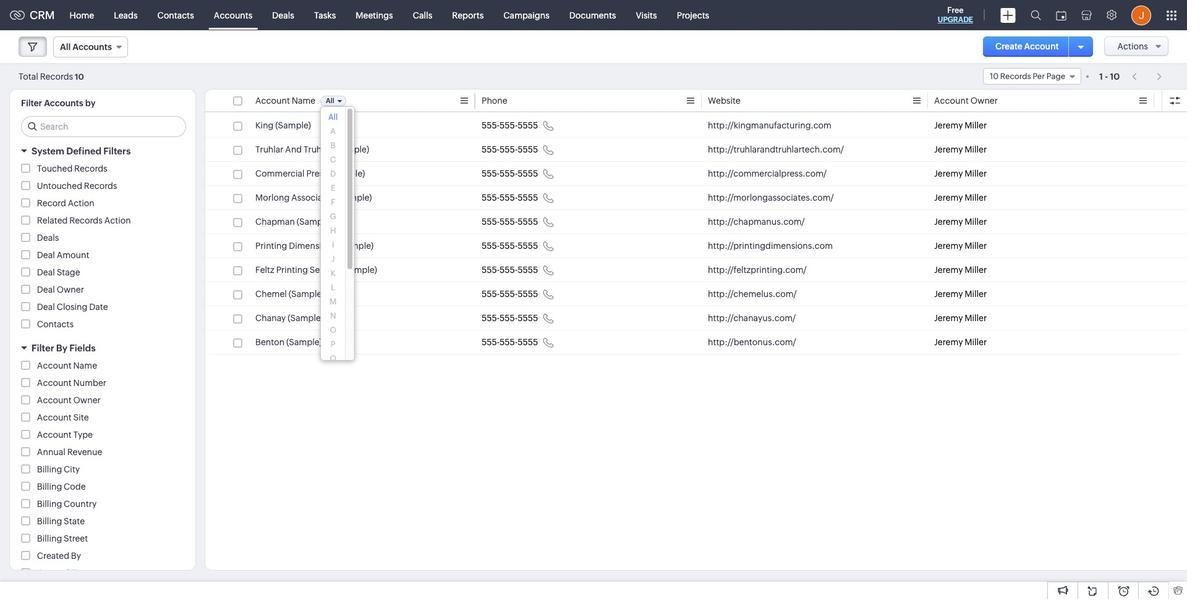 Task type: locate. For each thing, give the bounding box(es) containing it.
2 555-555-5555 from the top
[[482, 145, 538, 155]]

4 jeremy from the top
[[935, 193, 963, 203]]

deal down deal stage
[[37, 285, 55, 295]]

555-555-5555 for commercial press (sample)
[[482, 169, 538, 179]]

records down record action
[[69, 216, 103, 226]]

row group
[[205, 114, 1188, 355]]

1 deal from the top
[[37, 251, 55, 260]]

2 billing from the top
[[37, 482, 62, 492]]

1 billing from the top
[[37, 465, 62, 475]]

account name up king (sample) link
[[255, 96, 316, 106]]

deal owner
[[37, 285, 84, 295]]

1 horizontal spatial name
[[292, 96, 316, 106]]

555-555-5555 for printing dimensions (sample)
[[482, 241, 538, 251]]

4 billing from the top
[[37, 517, 62, 527]]

deals
[[272, 10, 294, 20], [37, 233, 59, 243]]

by inside "dropdown button"
[[56, 343, 67, 354]]

555-555-5555
[[482, 121, 538, 131], [482, 145, 538, 155], [482, 169, 538, 179], [482, 193, 538, 203], [482, 217, 538, 227], [482, 241, 538, 251], [482, 265, 538, 275], [482, 289, 538, 299], [482, 314, 538, 323], [482, 338, 538, 348]]

2 miller from the top
[[965, 145, 987, 155]]

4 555-555-5555 from the top
[[482, 193, 538, 203]]

0 vertical spatial all
[[60, 42, 71, 52]]

0 vertical spatial owner
[[971, 96, 998, 106]]

projects
[[677, 10, 710, 20]]

10 down create at the top of the page
[[990, 72, 999, 81]]

9 jeremy from the top
[[935, 314, 963, 323]]

3 billing from the top
[[37, 500, 62, 510]]

1 horizontal spatial deals
[[272, 10, 294, 20]]

billing down billing city at left bottom
[[37, 482, 62, 492]]

7 5555 from the top
[[518, 265, 538, 275]]

create account button
[[983, 36, 1072, 57]]

system defined filters
[[32, 146, 131, 156]]

10 miller from the top
[[965, 338, 987, 348]]

truhlar up c
[[304, 145, 332, 155]]

printing dimensions (sample)
[[255, 241, 374, 251]]

555-555-5555 for king (sample)
[[482, 121, 538, 131]]

morlong
[[255, 193, 290, 203]]

10 for 1 - 10
[[1110, 71, 1120, 81]]

by left fields
[[56, 343, 67, 354]]

0 horizontal spatial by
[[56, 343, 67, 354]]

3 jeremy miller from the top
[[935, 169, 987, 179]]

9 jeremy miller from the top
[[935, 314, 987, 323]]

1 created from the top
[[37, 552, 69, 562]]

miller for http://printingdimensions.com
[[965, 241, 987, 251]]

7 jeremy miller from the top
[[935, 265, 987, 275]]

all inside field
[[60, 42, 71, 52]]

action up related records action
[[68, 199, 94, 208]]

0 vertical spatial account owner
[[935, 96, 998, 106]]

jeremy for http://truhlarandtruhlartech.com/
[[935, 145, 963, 155]]

n
[[330, 312, 336, 321]]

http://printingdimensions.com link
[[708, 240, 833, 252]]

king (sample) link
[[255, 119, 311, 132]]

0 vertical spatial created
[[37, 552, 69, 562]]

name up king (sample) link
[[292, 96, 316, 106]]

0 horizontal spatial name
[[73, 361, 97, 371]]

8 miller from the top
[[965, 289, 987, 299]]

jeremy for http://kingmanufacturing.com
[[935, 121, 963, 131]]

navigation
[[1126, 67, 1169, 85]]

1 555-555-5555 from the top
[[482, 121, 538, 131]]

action down untouched records at top left
[[104, 216, 131, 226]]

jeremy for http://bentonus.com/
[[935, 338, 963, 348]]

revenue
[[67, 448, 102, 458]]

billing street
[[37, 534, 88, 544]]

http://bentonus.com/ link
[[708, 336, 796, 349]]

owner down number
[[73, 396, 101, 406]]

http://truhlarandtruhlartech.com/ link
[[708, 144, 844, 156]]

home
[[70, 10, 94, 20]]

9 5555 from the top
[[518, 314, 538, 323]]

records up filter accounts by
[[40, 71, 73, 81]]

0 horizontal spatial account name
[[37, 361, 97, 371]]

10 5555 from the top
[[518, 338, 538, 348]]

benton
[[255, 338, 285, 348]]

(sample) left n
[[288, 314, 324, 323]]

miller for http://truhlarandtruhlartech.com/
[[965, 145, 987, 155]]

0 vertical spatial account name
[[255, 96, 316, 106]]

0 horizontal spatial deals
[[37, 233, 59, 243]]

1 horizontal spatial contacts
[[157, 10, 194, 20]]

type
[[73, 431, 93, 440]]

10 right -
[[1110, 71, 1120, 81]]

http://kingmanufacturing.com
[[708, 121, 832, 131]]

1 vertical spatial by
[[71, 552, 81, 562]]

name down fields
[[73, 361, 97, 371]]

jeremy miller for http://chapmanus.com/
[[935, 217, 987, 227]]

8 5555 from the top
[[518, 289, 538, 299]]

contacts down closing
[[37, 320, 74, 330]]

7 jeremy from the top
[[935, 265, 963, 275]]

5 5555 from the top
[[518, 217, 538, 227]]

0 horizontal spatial action
[[68, 199, 94, 208]]

0 horizontal spatial contacts
[[37, 320, 74, 330]]

king (sample)
[[255, 121, 311, 131]]

555-555-5555 for chapman (sample)
[[482, 217, 538, 227]]

1 5555 from the top
[[518, 121, 538, 131]]

6 jeremy miller from the top
[[935, 241, 987, 251]]

accounts down the home link
[[73, 42, 112, 52]]

http://chapmanus.com/
[[708, 217, 805, 227]]

deals down "related"
[[37, 233, 59, 243]]

service
[[310, 265, 340, 275]]

press
[[306, 169, 328, 179]]

1 miller from the top
[[965, 121, 987, 131]]

8 jeremy miller from the top
[[935, 289, 987, 299]]

6 jeremy from the top
[[935, 241, 963, 251]]

owner
[[971, 96, 998, 106], [57, 285, 84, 295], [73, 396, 101, 406]]

2 truhlar from the left
[[304, 145, 332, 155]]

a
[[330, 127, 336, 136]]

miller for http://feltzprinting.com/
[[965, 265, 987, 275]]

5555
[[518, 121, 538, 131], [518, 145, 538, 155], [518, 169, 538, 179], [518, 193, 538, 203], [518, 217, 538, 227], [518, 241, 538, 251], [518, 265, 538, 275], [518, 289, 538, 299], [518, 314, 538, 323], [518, 338, 538, 348]]

http://chemelus.com/
[[708, 289, 797, 299]]

billing up the billing street
[[37, 517, 62, 527]]

account name up the account number
[[37, 361, 97, 371]]

1 vertical spatial created
[[37, 569, 69, 579]]

5555 for http://kingmanufacturing.com
[[518, 121, 538, 131]]

0 vertical spatial action
[[68, 199, 94, 208]]

1 horizontal spatial all
[[326, 97, 334, 105]]

0 vertical spatial name
[[292, 96, 316, 106]]

created
[[37, 552, 69, 562], [37, 569, 69, 579]]

1 horizontal spatial 10
[[990, 72, 999, 81]]

billing down annual
[[37, 465, 62, 475]]

deal closing date
[[37, 302, 108, 312]]

miller for http://chapmanus.com/
[[965, 217, 987, 227]]

h
[[330, 226, 336, 236]]

records down "defined"
[[74, 164, 107, 174]]

chapman (sample) link
[[255, 216, 332, 228]]

10 jeremy miller from the top
[[935, 338, 987, 348]]

deal down deal owner
[[37, 302, 55, 312]]

0 vertical spatial filter
[[21, 98, 42, 108]]

create menu element
[[993, 0, 1024, 30]]

http://chanayus.com/ link
[[708, 312, 796, 325]]

10 555-555-5555 from the top
[[482, 338, 538, 348]]

by for created
[[71, 552, 81, 562]]

records for untouched
[[84, 181, 117, 191]]

deal left "stage"
[[37, 268, 55, 278]]

10 jeremy from the top
[[935, 338, 963, 348]]

5 billing from the top
[[37, 534, 62, 544]]

filter inside "dropdown button"
[[32, 343, 54, 354]]

accounts for filter accounts by
[[44, 98, 83, 108]]

1 jeremy from the top
[[935, 121, 963, 131]]

5555 for http://morlongassociates.com/
[[518, 193, 538, 203]]

search element
[[1024, 0, 1049, 30]]

related
[[37, 216, 68, 226]]

4 deal from the top
[[37, 302, 55, 312]]

3 jeremy from the top
[[935, 169, 963, 179]]

http://kingmanufacturing.com link
[[708, 119, 832, 132]]

reports
[[452, 10, 484, 20]]

records inside "field"
[[1001, 72, 1031, 81]]

created for created time
[[37, 569, 69, 579]]

accounts left by
[[44, 98, 83, 108]]

deal for deal amount
[[37, 251, 55, 260]]

(sample) up c
[[334, 145, 369, 155]]

deal for deal stage
[[37, 268, 55, 278]]

all up total records 10
[[60, 42, 71, 52]]

record action
[[37, 199, 94, 208]]

1 vertical spatial action
[[104, 216, 131, 226]]

3 555-555-5555 from the top
[[482, 169, 538, 179]]

1 horizontal spatial action
[[104, 216, 131, 226]]

9 miller from the top
[[965, 314, 987, 323]]

created for created by
[[37, 552, 69, 562]]

5 miller from the top
[[965, 217, 987, 227]]

0 vertical spatial accounts
[[214, 10, 253, 20]]

1 vertical spatial account owner
[[37, 396, 101, 406]]

4 jeremy miller from the top
[[935, 193, 987, 203]]

billing for billing country
[[37, 500, 62, 510]]

6 555-555-5555 from the top
[[482, 241, 538, 251]]

king
[[255, 121, 274, 131]]

billing up "created by" in the bottom left of the page
[[37, 534, 62, 544]]

records for total
[[40, 71, 73, 81]]

jeremy for http://commercialpress.com/
[[935, 169, 963, 179]]

8 555-555-5555 from the top
[[482, 289, 538, 299]]

10 down all accounts
[[75, 72, 84, 81]]

2 jeremy from the top
[[935, 145, 963, 155]]

1 vertical spatial accounts
[[73, 42, 112, 52]]

miller for http://bentonus.com/
[[965, 338, 987, 348]]

printing
[[255, 241, 287, 251], [276, 265, 308, 275]]

account
[[1025, 41, 1059, 51], [255, 96, 290, 106], [935, 96, 969, 106], [37, 361, 72, 371], [37, 379, 72, 388], [37, 396, 72, 406], [37, 413, 72, 423], [37, 431, 72, 440]]

jeremy miller for http://feltzprinting.com/
[[935, 265, 987, 275]]

miller for http://commercialpress.com/
[[965, 169, 987, 179]]

1 horizontal spatial truhlar
[[304, 145, 332, 155]]

created down "created by" in the bottom left of the page
[[37, 569, 69, 579]]

printing up the chemel (sample)
[[276, 265, 308, 275]]

account owner
[[935, 96, 998, 106], [37, 396, 101, 406]]

0 vertical spatial printing
[[255, 241, 287, 251]]

truhlar left the and
[[255, 145, 284, 155]]

billing for billing code
[[37, 482, 62, 492]]

(sample) down feltz printing service (sample) link
[[289, 289, 324, 299]]

0 vertical spatial by
[[56, 343, 67, 354]]

miller for http://chemelus.com/
[[965, 289, 987, 299]]

billing up billing state
[[37, 500, 62, 510]]

records down touched records
[[84, 181, 117, 191]]

0 horizontal spatial 10
[[75, 72, 84, 81]]

8 jeremy from the top
[[935, 289, 963, 299]]

printing dimensions (sample) link
[[255, 240, 374, 252]]

5555 for http://chemelus.com/
[[518, 289, 538, 299]]

date
[[89, 302, 108, 312]]

2 created from the top
[[37, 569, 69, 579]]

jeremy miller for http://commercialpress.com/
[[935, 169, 987, 179]]

action
[[68, 199, 94, 208], [104, 216, 131, 226]]

k
[[331, 269, 336, 278]]

1 vertical spatial all
[[326, 97, 334, 105]]

owner up closing
[[57, 285, 84, 295]]

e
[[331, 184, 336, 193]]

contacts
[[157, 10, 194, 20], [37, 320, 74, 330]]

jeremy miller
[[935, 121, 987, 131], [935, 145, 987, 155], [935, 169, 987, 179], [935, 193, 987, 203], [935, 217, 987, 227], [935, 241, 987, 251], [935, 265, 987, 275], [935, 289, 987, 299], [935, 314, 987, 323], [935, 338, 987, 348]]

leads link
[[104, 0, 148, 30]]

website
[[708, 96, 741, 106]]

deals left tasks
[[272, 10, 294, 20]]

10 for total records 10
[[75, 72, 84, 81]]

http://chemelus.com/ link
[[708, 288, 797, 301]]

records
[[40, 71, 73, 81], [1001, 72, 1031, 81], [74, 164, 107, 174], [84, 181, 117, 191], [69, 216, 103, 226]]

chapman
[[255, 217, 295, 227]]

0 horizontal spatial all
[[60, 42, 71, 52]]

9 555-555-5555 from the top
[[482, 314, 538, 323]]

0 vertical spatial contacts
[[157, 10, 194, 20]]

5 jeremy miller from the top
[[935, 217, 987, 227]]

campaigns
[[504, 10, 550, 20]]

account name
[[255, 96, 316, 106], [37, 361, 97, 371]]

projects link
[[667, 0, 720, 30]]

contacts right 'leads' link
[[157, 10, 194, 20]]

deal up deal stage
[[37, 251, 55, 260]]

4 5555 from the top
[[518, 193, 538, 203]]

1 vertical spatial printing
[[276, 265, 308, 275]]

7 555-555-5555 from the top
[[482, 265, 538, 275]]

billing for billing state
[[37, 517, 62, 527]]

feltz printing service (sample)
[[255, 265, 377, 275]]

1 horizontal spatial by
[[71, 552, 81, 562]]

calendar image
[[1056, 10, 1067, 20]]

5 jeremy from the top
[[935, 217, 963, 227]]

1 vertical spatial contacts
[[37, 320, 74, 330]]

account inside "create account" button
[[1025, 41, 1059, 51]]

associates
[[291, 193, 335, 203]]

2 deal from the top
[[37, 268, 55, 278]]

and
[[285, 145, 302, 155]]

accounts inside field
[[73, 42, 112, 52]]

10 inside "field"
[[990, 72, 999, 81]]

created down the billing street
[[37, 552, 69, 562]]

printing inside feltz printing service (sample) link
[[276, 265, 308, 275]]

by
[[56, 343, 67, 354], [71, 552, 81, 562]]

jeremy for http://chemelus.com/
[[935, 289, 963, 299]]

2 jeremy miller from the top
[[935, 145, 987, 155]]

6 5555 from the top
[[518, 241, 538, 251]]

deal for deal owner
[[37, 285, 55, 295]]

filter
[[21, 98, 42, 108], [32, 343, 54, 354]]

3 deal from the top
[[37, 285, 55, 295]]

accounts left 'deals' link at the left top of the page
[[214, 10, 253, 20]]

by down street
[[71, 552, 81, 562]]

1 vertical spatial account name
[[37, 361, 97, 371]]

filter left fields
[[32, 343, 54, 354]]

555-
[[482, 121, 500, 131], [500, 121, 518, 131], [482, 145, 500, 155], [500, 145, 518, 155], [482, 169, 500, 179], [500, 169, 518, 179], [482, 193, 500, 203], [500, 193, 518, 203], [482, 217, 500, 227], [500, 217, 518, 227], [482, 241, 500, 251], [500, 241, 518, 251], [482, 265, 500, 275], [500, 265, 518, 275], [482, 289, 500, 299], [500, 289, 518, 299], [482, 314, 500, 323], [500, 314, 518, 323], [482, 338, 500, 348], [500, 338, 518, 348]]

1 vertical spatial filter
[[32, 343, 54, 354]]

1 jeremy miller from the top
[[935, 121, 987, 131]]

chemel
[[255, 289, 287, 299]]

2 horizontal spatial 10
[[1110, 71, 1120, 81]]

jeremy miller for http://truhlarandtruhlartech.com/
[[935, 145, 987, 155]]

owner down 10 records per page
[[971, 96, 998, 106]]

crm
[[30, 9, 55, 22]]

j
[[332, 255, 335, 264]]

7 miller from the top
[[965, 265, 987, 275]]

printing down chapman
[[255, 241, 287, 251]]

0 horizontal spatial truhlar
[[255, 145, 284, 155]]

3 miller from the top
[[965, 169, 987, 179]]

4 miller from the top
[[965, 193, 987, 203]]

records left per
[[1001, 72, 1031, 81]]

upgrade
[[938, 15, 974, 24]]

1 vertical spatial deals
[[37, 233, 59, 243]]

(sample) down chanay (sample) link
[[286, 338, 322, 348]]

filter down total
[[21, 98, 42, 108]]

page
[[1047, 72, 1066, 81]]

accounts
[[214, 10, 253, 20], [73, 42, 112, 52], [44, 98, 83, 108]]

2 5555 from the top
[[518, 145, 538, 155]]

all up a
[[326, 97, 334, 105]]

10 inside total records 10
[[75, 72, 84, 81]]

http://chapmanus.com/ link
[[708, 216, 805, 228]]

create
[[996, 41, 1023, 51]]

2 vertical spatial accounts
[[44, 98, 83, 108]]

miller for http://kingmanufacturing.com
[[965, 121, 987, 131]]

5 555-555-5555 from the top
[[482, 217, 538, 227]]

3 5555 from the top
[[518, 169, 538, 179]]

6 miller from the top
[[965, 241, 987, 251]]

jeremy miller for http://bentonus.com/
[[935, 338, 987, 348]]



Task type: describe. For each thing, give the bounding box(es) containing it.
touched records
[[37, 164, 107, 174]]

m
[[330, 298, 337, 307]]

1
[[1100, 71, 1103, 81]]

jeremy miller for http://morlongassociates.com/
[[935, 193, 987, 203]]

jeremy for http://chanayus.com/
[[935, 314, 963, 323]]

1 vertical spatial name
[[73, 361, 97, 371]]

touched
[[37, 164, 73, 174]]

(sample) up the and
[[275, 121, 311, 131]]

billing for billing street
[[37, 534, 62, 544]]

chapman (sample)
[[255, 217, 332, 227]]

jeremy miller for http://kingmanufacturing.com
[[935, 121, 987, 131]]

records for 10
[[1001, 72, 1031, 81]]

jeremy miller for http://chanayus.com/
[[935, 314, 987, 323]]

filter accounts by
[[21, 98, 96, 108]]

feltz
[[255, 265, 275, 275]]

http://morlongassociates.com/
[[708, 193, 834, 203]]

jeremy for http://chapmanus.com/
[[935, 217, 963, 227]]

chemel (sample)
[[255, 289, 324, 299]]

campaigns link
[[494, 0, 560, 30]]

calls
[[413, 10, 433, 20]]

benton (sample)
[[255, 338, 322, 348]]

(sample) down c
[[329, 169, 365, 179]]

chanay
[[255, 314, 286, 323]]

a b c d e f g h i j k l m n o p q
[[330, 127, 337, 364]]

http://chanayus.com/
[[708, 314, 796, 323]]

chemel (sample) link
[[255, 288, 324, 301]]

1 - 10
[[1100, 71, 1120, 81]]

http://morlongassociates.com/ link
[[708, 192, 834, 204]]

profile element
[[1125, 0, 1159, 30]]

o
[[330, 326, 336, 335]]

closing
[[57, 302, 87, 312]]

http://commercialpress.com/ link
[[708, 168, 827, 180]]

meetings
[[356, 10, 393, 20]]

created time
[[37, 569, 91, 579]]

(sample) right k on the left of the page
[[342, 265, 377, 275]]

5555 for http://feltzprinting.com/
[[518, 265, 538, 275]]

fields
[[69, 343, 96, 354]]

http://feltzprinting.com/
[[708, 265, 807, 275]]

10 Records Per Page field
[[983, 68, 1082, 85]]

all for all accounts
[[60, 42, 71, 52]]

documents link
[[560, 0, 626, 30]]

deal stage
[[37, 268, 80, 278]]

5555 for http://truhlarandtruhlartech.com/
[[518, 145, 538, 155]]

commercial
[[255, 169, 305, 179]]

morlong associates (sample) link
[[255, 192, 372, 204]]

created by
[[37, 552, 81, 562]]

printing inside printing dimensions (sample) link
[[255, 241, 287, 251]]

555-555-5555 for benton (sample)
[[482, 338, 538, 348]]

dimensions
[[289, 241, 336, 251]]

annual revenue
[[37, 448, 102, 458]]

http://feltzprinting.com/ link
[[708, 264, 807, 276]]

jeremy miller for http://printingdimensions.com
[[935, 241, 987, 251]]

accounts for all accounts
[[73, 42, 112, 52]]

-
[[1105, 71, 1109, 81]]

1 horizontal spatial account owner
[[935, 96, 998, 106]]

time
[[71, 569, 91, 579]]

crm link
[[10, 9, 55, 22]]

555-555-5555 for chemel (sample)
[[482, 289, 538, 299]]

g
[[330, 212, 336, 221]]

row group containing king (sample)
[[205, 114, 1188, 355]]

truhlar and truhlar (sample)
[[255, 145, 369, 155]]

5555 for http://bentonus.com/
[[518, 338, 538, 348]]

2 vertical spatial owner
[[73, 396, 101, 406]]

q
[[330, 354, 336, 364]]

stage
[[57, 268, 80, 278]]

billing for billing city
[[37, 465, 62, 475]]

filter for filter by fields
[[32, 343, 54, 354]]

555-555-5555 for feltz printing service (sample)
[[482, 265, 538, 275]]

jeremy for http://morlongassociates.com/
[[935, 193, 963, 203]]

555-555-5555 for chanay (sample)
[[482, 314, 538, 323]]

jeremy for http://printingdimensions.com
[[935, 241, 963, 251]]

http://truhlarandtruhlartech.com/
[[708, 145, 844, 155]]

1 horizontal spatial account name
[[255, 96, 316, 106]]

account site
[[37, 413, 89, 423]]

reports link
[[442, 0, 494, 30]]

deals link
[[262, 0, 304, 30]]

1 truhlar from the left
[[255, 145, 284, 155]]

by
[[85, 98, 96, 108]]

tasks link
[[304, 0, 346, 30]]

by for filter
[[56, 343, 67, 354]]

account number
[[37, 379, 106, 388]]

1 vertical spatial owner
[[57, 285, 84, 295]]

search image
[[1031, 10, 1042, 20]]

5555 for http://printingdimensions.com
[[518, 241, 538, 251]]

0 horizontal spatial account owner
[[37, 396, 101, 406]]

billing country
[[37, 500, 97, 510]]

records for touched
[[74, 164, 107, 174]]

l
[[331, 283, 335, 293]]

accounts link
[[204, 0, 262, 30]]

leads
[[114, 10, 138, 20]]

defined
[[66, 146, 101, 156]]

deal for deal closing date
[[37, 302, 55, 312]]

Search text field
[[22, 117, 186, 137]]

5555 for http://commercialpress.com/
[[518, 169, 538, 179]]

state
[[64, 517, 85, 527]]

benton (sample) link
[[255, 336, 322, 349]]

feltz printing service (sample) link
[[255, 264, 377, 276]]

jeremy miller for http://chemelus.com/
[[935, 289, 987, 299]]

all for all
[[326, 97, 334, 105]]

(sample) right f
[[336, 193, 372, 203]]

(sample) right the i
[[338, 241, 374, 251]]

(sample) up "printing dimensions (sample)"
[[297, 217, 332, 227]]

chanay (sample)
[[255, 314, 324, 323]]

phone
[[482, 96, 508, 106]]

billing code
[[37, 482, 86, 492]]

http://commercialpress.com/
[[708, 169, 827, 179]]

city
[[64, 465, 80, 475]]

jeremy for http://feltzprinting.com/
[[935, 265, 963, 275]]

miller for http://morlongassociates.com/
[[965, 193, 987, 203]]

system
[[32, 146, 64, 156]]

truhlar and truhlar (sample) link
[[255, 144, 369, 156]]

create account
[[996, 41, 1059, 51]]

code
[[64, 482, 86, 492]]

morlong associates (sample)
[[255, 193, 372, 203]]

555-555-5555 for morlong associates (sample)
[[482, 193, 538, 203]]

filters
[[103, 146, 131, 156]]

0 vertical spatial deals
[[272, 10, 294, 20]]

filter for filter accounts by
[[21, 98, 42, 108]]

All Accounts field
[[53, 36, 128, 58]]

all accounts
[[60, 42, 112, 52]]

p
[[331, 340, 336, 349]]

profile image
[[1132, 5, 1152, 25]]

5555 for http://chanayus.com/
[[518, 314, 538, 323]]

documents
[[570, 10, 616, 20]]

site
[[73, 413, 89, 423]]

create menu image
[[1001, 8, 1016, 23]]

visits
[[636, 10, 657, 20]]

i
[[332, 241, 334, 250]]

555-555-5555 for truhlar and truhlar (sample)
[[482, 145, 538, 155]]

tasks
[[314, 10, 336, 20]]

system defined filters button
[[10, 140, 195, 162]]

records for related
[[69, 216, 103, 226]]

10 records per page
[[990, 72, 1066, 81]]

5555 for http://chapmanus.com/
[[518, 217, 538, 227]]

miller for http://chanayus.com/
[[965, 314, 987, 323]]



Task type: vqa. For each thing, say whether or not it's contained in the screenshot.
logo
no



